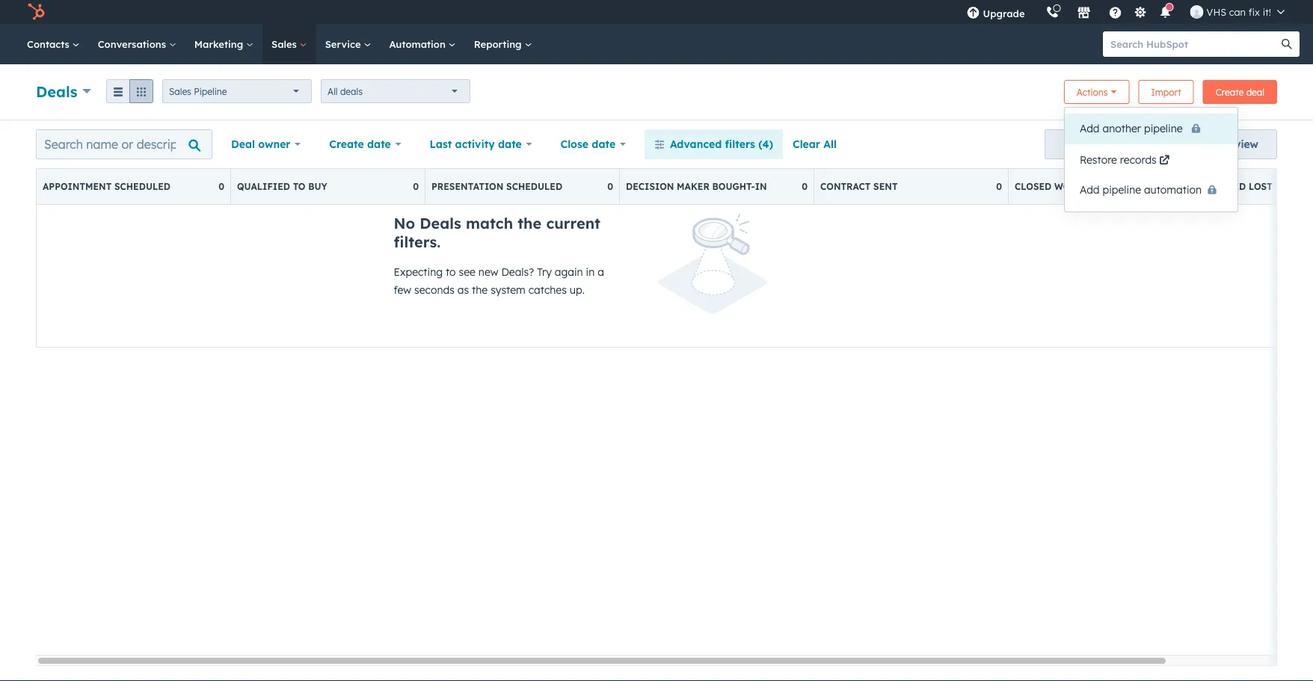 Task type: vqa. For each thing, say whether or not it's contained in the screenshot.
publish group
no



Task type: locate. For each thing, give the bounding box(es) containing it.
marketing
[[194, 38, 246, 50]]

contacts
[[27, 38, 72, 50]]

advanced filters (4)
[[670, 138, 773, 151]]

0 for contract sent
[[996, 181, 1002, 192]]

create deal button
[[1203, 80, 1277, 104]]

0 left closed won
[[996, 181, 1002, 192]]

terry turtle image
[[1190, 5, 1204, 19]]

sales left pipeline
[[169, 86, 191, 97]]

menu
[[956, 0, 1295, 24]]

scheduled for presentation scheduled
[[506, 181, 563, 192]]

0 horizontal spatial scheduled
[[114, 181, 171, 192]]

menu item
[[1036, 0, 1039, 24]]

1 vertical spatial to
[[446, 266, 456, 279]]

new
[[479, 266, 498, 279]]

settings link
[[1131, 4, 1150, 20]]

all right clear
[[824, 138, 837, 151]]

0 for presentation scheduled
[[607, 181, 613, 192]]

add up board actions on the top of page
[[1080, 122, 1100, 135]]

0
[[219, 181, 224, 192], [413, 181, 419, 192], [607, 181, 613, 192], [802, 181, 808, 192], [996, 181, 1002, 192], [1191, 181, 1197, 192]]

1 vertical spatial deals
[[420, 214, 461, 233]]

0 horizontal spatial the
[[472, 283, 488, 297]]

deal owner button
[[221, 129, 311, 159]]

1 horizontal spatial the
[[518, 214, 542, 233]]

search image
[[1282, 39, 1292, 49]]

add pipeline automation
[[1080, 183, 1202, 196]]

marketplaces button
[[1068, 0, 1100, 24]]

pipeline down restore records
[[1103, 183, 1141, 196]]

sales
[[272, 38, 300, 50], [169, 86, 191, 97]]

add another pipeline
[[1080, 122, 1186, 135]]

upgrade image
[[967, 7, 980, 20]]

1 0 from the left
[[219, 181, 224, 192]]

hubspot link
[[18, 3, 56, 21]]

no
[[394, 214, 415, 233]]

2 horizontal spatial date
[[592, 138, 616, 151]]

0 vertical spatial sales
[[272, 38, 300, 50]]

2 closed from the left
[[1209, 181, 1246, 192]]

0 vertical spatial pipeline
[[1144, 122, 1183, 135]]

automation
[[1144, 183, 1202, 196]]

hubspot image
[[27, 3, 45, 21]]

1 add from the top
[[1080, 122, 1100, 135]]

the
[[518, 214, 542, 233], [472, 283, 488, 297]]

to left buy
[[293, 181, 306, 192]]

1 vertical spatial the
[[472, 283, 488, 297]]

clear all
[[793, 138, 837, 151]]

0 vertical spatial create
[[1216, 86, 1244, 98]]

1 horizontal spatial scheduled
[[506, 181, 563, 192]]

1 vertical spatial add
[[1080, 183, 1100, 196]]

0 horizontal spatial pipeline
[[1103, 183, 1141, 196]]

0 horizontal spatial deals
[[36, 82, 77, 101]]

0 horizontal spatial all
[[328, 86, 338, 97]]

restore
[[1080, 153, 1117, 166]]

sales pipeline button
[[162, 79, 312, 103]]

last activity date
[[430, 138, 522, 151]]

closed left lost
[[1209, 181, 1246, 192]]

scheduled up current
[[506, 181, 563, 192]]

1 scheduled from the left
[[114, 181, 171, 192]]

it!
[[1263, 6, 1271, 18]]

to inside expecting to see new deals? try again in a few seconds as the system catches up.
[[446, 266, 456, 279]]

deals
[[36, 82, 77, 101], [420, 214, 461, 233]]

create inside popup button
[[329, 138, 364, 151]]

service link
[[316, 24, 380, 64]]

deals button
[[36, 80, 91, 102]]

close
[[561, 138, 589, 151]]

1 horizontal spatial deals
[[420, 214, 461, 233]]

date for create date
[[367, 138, 391, 151]]

closed left won
[[1015, 181, 1052, 192]]

the right match
[[518, 214, 542, 233]]

1 horizontal spatial to
[[446, 266, 456, 279]]

1 vertical spatial sales
[[169, 86, 191, 97]]

date down all deals popup button
[[367, 138, 391, 151]]

0 vertical spatial add
[[1080, 122, 1100, 135]]

add for add pipeline automation
[[1080, 183, 1100, 196]]

the right "as"
[[472, 283, 488, 297]]

1 horizontal spatial create
[[1216, 86, 1244, 98]]

automation
[[389, 38, 449, 50]]

1 date from the left
[[367, 138, 391, 151]]

Search name or description search field
[[36, 129, 212, 159]]

closed for closed lost
[[1209, 181, 1246, 192]]

0 vertical spatial to
[[293, 181, 306, 192]]

3 date from the left
[[592, 138, 616, 151]]

deals?
[[501, 266, 534, 279]]

0 horizontal spatial to
[[293, 181, 306, 192]]

6 0 from the left
[[1191, 181, 1197, 192]]

date
[[367, 138, 391, 151], [498, 138, 522, 151], [592, 138, 616, 151]]

catches
[[529, 283, 567, 297]]

0 left the decision
[[607, 181, 613, 192]]

create inside button
[[1216, 86, 1244, 98]]

0 left closed lost
[[1191, 181, 1197, 192]]

to
[[293, 181, 306, 192], [446, 266, 456, 279]]

create date
[[329, 138, 391, 151]]

automation link
[[380, 24, 465, 64]]

1 closed from the left
[[1015, 181, 1052, 192]]

0 left qualified at the top of the page
[[219, 181, 224, 192]]

all deals
[[328, 86, 363, 97]]

1 horizontal spatial all
[[824, 138, 837, 151]]

import
[[1151, 86, 1181, 98]]

0 horizontal spatial closed
[[1015, 181, 1052, 192]]

actions
[[1098, 138, 1136, 151]]

0 horizontal spatial sales
[[169, 86, 191, 97]]

sales for sales pipeline
[[169, 86, 191, 97]]

date right activity
[[498, 138, 522, 151]]

see
[[459, 266, 476, 279]]

group
[[106, 79, 153, 103]]

seconds
[[414, 283, 455, 297]]

scheduled for appointment scheduled
[[114, 181, 171, 192]]

presentation
[[432, 181, 504, 192]]

create
[[1216, 86, 1244, 98], [329, 138, 364, 151]]

all left deals
[[328, 86, 338, 97]]

sales inside popup button
[[169, 86, 191, 97]]

appointment
[[43, 181, 112, 192]]

1 horizontal spatial date
[[498, 138, 522, 151]]

reporting
[[474, 38, 525, 50]]

2 scheduled from the left
[[506, 181, 563, 192]]

upgrade
[[983, 7, 1025, 19]]

0 vertical spatial the
[[518, 214, 542, 233]]

to for qualified
[[293, 181, 306, 192]]

to left see
[[446, 266, 456, 279]]

0 vertical spatial deals
[[36, 82, 77, 101]]

date right the close
[[592, 138, 616, 151]]

1 horizontal spatial sales
[[272, 38, 300, 50]]

create for create deal
[[1216, 86, 1244, 98]]

0 left contract
[[802, 181, 808, 192]]

sales link
[[263, 24, 316, 64]]

closed
[[1015, 181, 1052, 192], [1209, 181, 1246, 192]]

contract
[[820, 181, 871, 192]]

vhs can fix it!
[[1207, 6, 1271, 18]]

deals right "no"
[[420, 214, 461, 233]]

1 vertical spatial all
[[824, 138, 837, 151]]

deals inside "popup button"
[[36, 82, 77, 101]]

activity
[[455, 138, 495, 151]]

scheduled
[[114, 181, 171, 192], [506, 181, 563, 192]]

vhs can fix it! button
[[1181, 0, 1294, 24]]

all deals button
[[321, 79, 470, 103]]

service
[[325, 38, 364, 50]]

settings image
[[1134, 6, 1147, 20]]

create date button
[[320, 129, 411, 159]]

add
[[1080, 122, 1100, 135], [1080, 183, 1100, 196]]

deal
[[1247, 86, 1265, 98]]

2 0 from the left
[[413, 181, 419, 192]]

sales left service
[[272, 38, 300, 50]]

4 0 from the left
[[802, 181, 808, 192]]

add another pipeline button
[[1065, 114, 1238, 145]]

add for add another pipeline
[[1080, 122, 1100, 135]]

0 vertical spatial all
[[328, 86, 338, 97]]

save view button
[[1172, 129, 1277, 159]]

0 up "no"
[[413, 181, 419, 192]]

3 0 from the left
[[607, 181, 613, 192]]

0 horizontal spatial create
[[329, 138, 364, 151]]

contract sent
[[820, 181, 898, 192]]

create left deal
[[1216, 86, 1244, 98]]

records
[[1120, 153, 1157, 166]]

deals
[[340, 86, 363, 97]]

restore records link
[[1065, 145, 1238, 175]]

board
[[1064, 138, 1095, 151]]

all inside popup button
[[328, 86, 338, 97]]

pipeline up restore records link
[[1144, 122, 1183, 135]]

add right won
[[1080, 183, 1100, 196]]

2 add from the top
[[1080, 183, 1100, 196]]

1 vertical spatial create
[[329, 138, 364, 151]]

0 horizontal spatial date
[[367, 138, 391, 151]]

pipeline
[[1144, 122, 1183, 135], [1103, 183, 1141, 196]]

scheduled down search name or description search box
[[114, 181, 171, 192]]

deals down contacts link
[[36, 82, 77, 101]]

5 0 from the left
[[996, 181, 1002, 192]]

1 horizontal spatial closed
[[1209, 181, 1246, 192]]

owner
[[258, 138, 291, 151]]

create down all deals
[[329, 138, 364, 151]]



Task type: describe. For each thing, give the bounding box(es) containing it.
save view
[[1207, 138, 1259, 151]]

the inside the no deals match the current filters.
[[518, 214, 542, 233]]

all inside 'button'
[[824, 138, 837, 151]]

conversations link
[[89, 24, 185, 64]]

pipeline
[[194, 86, 227, 97]]

board actions button
[[1045, 129, 1163, 159]]

actions button
[[1064, 80, 1130, 104]]

marketplaces image
[[1077, 7, 1091, 20]]

reporting link
[[465, 24, 541, 64]]

in
[[755, 181, 767, 192]]

deal
[[231, 138, 255, 151]]

buy
[[308, 181, 327, 192]]

in
[[586, 266, 595, 279]]

deals inside the no deals match the current filters.
[[420, 214, 461, 233]]

close date
[[561, 138, 616, 151]]

closed won
[[1015, 181, 1078, 192]]

create for create date
[[329, 138, 364, 151]]

again
[[555, 266, 583, 279]]

calling icon image
[[1046, 6, 1059, 19]]

Search HubSpot search field
[[1103, 31, 1286, 57]]

fix
[[1249, 6, 1260, 18]]

as
[[458, 283, 469, 297]]

board actions
[[1064, 138, 1136, 151]]

calling icon button
[[1040, 2, 1065, 22]]

menu containing vhs can fix it!
[[956, 0, 1295, 24]]

restore records
[[1080, 153, 1157, 166]]

sent
[[874, 181, 898, 192]]

qualified to buy
[[237, 181, 327, 192]]

create deal
[[1216, 86, 1265, 98]]

1 horizontal spatial pipeline
[[1144, 122, 1183, 135]]

0 for closed won
[[1191, 181, 1197, 192]]

0 for appointment scheduled
[[219, 181, 224, 192]]

close date button
[[551, 129, 636, 159]]

lost
[[1249, 181, 1273, 192]]

notifications button
[[1153, 0, 1178, 24]]

appointment scheduled
[[43, 181, 171, 192]]

conversations
[[98, 38, 169, 50]]

qualified
[[237, 181, 290, 192]]

maker
[[677, 181, 710, 192]]

filters.
[[394, 233, 441, 251]]

save
[[1207, 138, 1232, 151]]

(4)
[[759, 138, 773, 151]]

2 date from the left
[[498, 138, 522, 151]]

bought-
[[712, 181, 755, 192]]

closed lost
[[1209, 181, 1273, 192]]

no deals match the current filters.
[[394, 214, 601, 251]]

0 for qualified to buy
[[413, 181, 419, 192]]

add pipeline automation button
[[1065, 175, 1238, 206]]

match
[[466, 214, 513, 233]]

view
[[1235, 138, 1259, 151]]

date for close date
[[592, 138, 616, 151]]

expecting
[[394, 266, 443, 279]]

closed for closed won
[[1015, 181, 1052, 192]]

advanced
[[670, 138, 722, 151]]

import button
[[1139, 80, 1194, 104]]

the inside expecting to see new deals? try again in a few seconds as the system catches up.
[[472, 283, 488, 297]]

advanced filters (4) button
[[645, 129, 783, 159]]

last
[[430, 138, 452, 151]]

current
[[546, 214, 601, 233]]

system
[[491, 283, 526, 297]]

1 vertical spatial pipeline
[[1103, 183, 1141, 196]]

vhs
[[1207, 6, 1227, 18]]

presentation scheduled
[[432, 181, 563, 192]]

help button
[[1103, 0, 1128, 24]]

deal owner
[[231, 138, 291, 151]]

expecting to see new deals? try again in a few seconds as the system catches up.
[[394, 266, 604, 297]]

decision maker bought-in
[[626, 181, 767, 192]]

0 for decision maker bought-in
[[802, 181, 808, 192]]

sales for sales
[[272, 38, 300, 50]]

decision
[[626, 181, 674, 192]]

to for expecting
[[446, 266, 456, 279]]

group inside deals banner
[[106, 79, 153, 103]]

try
[[537, 266, 552, 279]]

another
[[1103, 122, 1141, 135]]

can
[[1229, 6, 1246, 18]]

notifications image
[[1159, 7, 1172, 20]]

few
[[394, 283, 411, 297]]

clear
[[793, 138, 820, 151]]

a
[[598, 266, 604, 279]]

contacts link
[[18, 24, 89, 64]]

clear all button
[[783, 129, 847, 159]]

won
[[1055, 181, 1078, 192]]

sales pipeline
[[169, 86, 227, 97]]

help image
[[1109, 7, 1122, 20]]

filters
[[725, 138, 755, 151]]

deals banner
[[36, 76, 1277, 105]]

marketing link
[[185, 24, 263, 64]]

actions
[[1077, 86, 1108, 98]]



